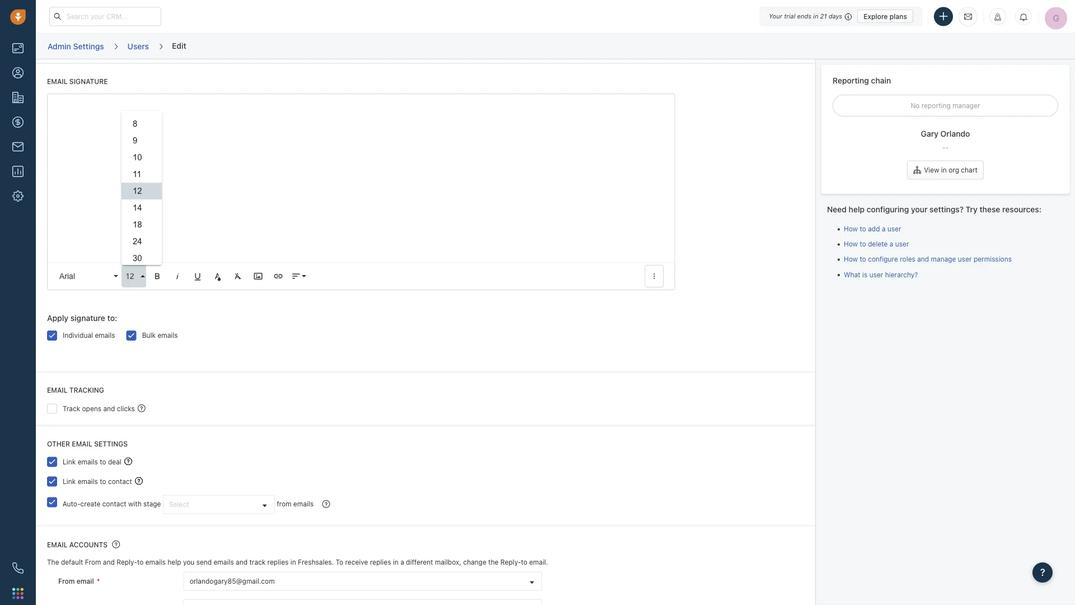 Task type: locate. For each thing, give the bounding box(es) containing it.
how down how to add a user
[[844, 240, 858, 248]]

delete
[[869, 240, 888, 248]]

a left "different"
[[401, 559, 404, 566]]

1 vertical spatial a
[[890, 240, 894, 248]]

0 horizontal spatial help
[[168, 559, 181, 566]]

what is user hierarchy? link
[[844, 271, 919, 278]]

admin settings
[[48, 41, 104, 51]]

12 up the 14
[[133, 187, 142, 196]]

reply- down question circled image
[[117, 559, 137, 566]]

emails down the to:
[[95, 332, 115, 340]]

1 horizontal spatial replies
[[370, 559, 391, 566]]

question circled image right from emails
[[322, 500, 330, 509]]

emails right from
[[294, 500, 314, 508]]

2 how from the top
[[844, 240, 858, 248]]

application containing 8
[[47, 94, 676, 356]]

how to add a user
[[844, 225, 902, 233]]

2 link from the top
[[63, 478, 76, 486]]

emails left you
[[145, 559, 166, 566]]

link down other
[[63, 458, 76, 466]]

emails right bulk
[[158, 332, 178, 340]]

view in org chart
[[925, 166, 978, 174]]

what
[[844, 271, 861, 278]]

track
[[250, 559, 266, 566]]

emails right send
[[214, 559, 234, 566]]

2 horizontal spatial a
[[890, 240, 894, 248]]

2 replies from the left
[[370, 559, 391, 566]]

mailbox,
[[435, 559, 462, 566]]

change
[[463, 559, 487, 566]]

application
[[47, 94, 676, 356]]

insert image (⌘p) image
[[253, 272, 263, 282]]

a for add
[[882, 225, 886, 233]]

orlando
[[941, 129, 971, 138]]

21
[[821, 13, 827, 20]]

1 vertical spatial from
[[58, 577, 75, 585]]

2 - from the left
[[946, 143, 949, 151]]

question circled image
[[138, 404, 146, 413], [322, 500, 330, 509]]

manage
[[932, 255, 957, 263]]

bulk
[[142, 332, 156, 340]]

replies
[[268, 559, 289, 566], [370, 559, 391, 566]]

email up the
[[47, 541, 68, 549]]

opens
[[82, 405, 101, 413]]

select
[[169, 501, 189, 509]]

how to delete a user
[[844, 240, 910, 248]]

help
[[849, 205, 865, 214], [168, 559, 181, 566]]

0 vertical spatial 12
[[133, 187, 142, 196]]

default
[[61, 559, 83, 566]]

your
[[769, 13, 783, 20]]

how for how to delete a user
[[844, 240, 858, 248]]

in left org
[[942, 166, 947, 174]]

0 horizontal spatial question circled image
[[138, 404, 146, 413]]

your
[[912, 205, 928, 214]]

1 replies from the left
[[268, 559, 289, 566]]

1 vertical spatial email
[[47, 387, 68, 395]]

a right add
[[882, 225, 886, 233]]

1 email from the top
[[47, 78, 68, 86]]

1 horizontal spatial reply-
[[501, 559, 521, 566]]

user right manage
[[959, 255, 972, 263]]

email
[[47, 78, 68, 86], [47, 387, 68, 395], [47, 541, 68, 549]]

email for email signature
[[47, 78, 68, 86]]

auto-create contact with stage
[[63, 500, 161, 508]]

other
[[47, 440, 70, 448]]

email up link emails to deal on the left of page
[[72, 440, 92, 448]]

gary
[[922, 129, 939, 138]]

emails down link emails to deal on the left of page
[[78, 478, 98, 486]]

how to configure roles and manage user permissions
[[844, 255, 1012, 263]]

18 link
[[122, 217, 162, 233]]

freshworks switcher image
[[12, 588, 24, 599]]

3 how from the top
[[844, 255, 858, 263]]

replies right track in the bottom of the page
[[268, 559, 289, 566]]

user right is
[[870, 271, 884, 278]]

-
[[943, 143, 946, 151], [946, 143, 949, 151]]

link up auto- at the bottom of page
[[63, 478, 76, 486]]

send
[[196, 559, 212, 566]]

24
[[133, 237, 142, 246]]

1 vertical spatial link
[[63, 478, 76, 486]]

click to learn how to link conversations to deals image
[[124, 458, 132, 466]]

and down question circled image
[[103, 559, 115, 566]]

0 vertical spatial contact
[[108, 478, 132, 486]]

10
[[133, 153, 142, 162]]

click to learn how to link emails to contacts image
[[135, 477, 143, 485]]

your trial ends in 21 days
[[769, 13, 843, 20]]

no reporting manager
[[911, 102, 981, 109]]

signature
[[70, 314, 105, 323]]

email
[[72, 440, 92, 448], [77, 577, 94, 585]]

12
[[133, 187, 142, 196], [126, 272, 134, 281]]

clear formatting image
[[233, 272, 243, 282]]

users link
[[127, 37, 150, 55]]

from
[[277, 500, 292, 508]]

emails for bulk emails
[[158, 332, 178, 340]]

email up track
[[47, 387, 68, 395]]

0 vertical spatial from
[[85, 559, 101, 566]]

0 horizontal spatial replies
[[268, 559, 289, 566]]

hierarchy?
[[886, 271, 919, 278]]

1 vertical spatial email
[[77, 577, 94, 585]]

signature
[[69, 78, 108, 86]]

email for email tracking
[[47, 387, 68, 395]]

1 vertical spatial how
[[844, 240, 858, 248]]

from down "accounts"
[[85, 559, 101, 566]]

2 vertical spatial a
[[401, 559, 404, 566]]

emails
[[95, 332, 115, 340], [158, 332, 178, 340], [78, 458, 98, 466], [78, 478, 98, 486], [294, 500, 314, 508], [145, 559, 166, 566], [214, 559, 234, 566]]

email down default on the bottom left of the page
[[77, 577, 94, 585]]

how up what
[[844, 255, 858, 263]]

how to add a user link
[[844, 225, 902, 233]]

email accounts
[[47, 541, 108, 549]]

9
[[133, 136, 137, 145]]

view in org chart button
[[908, 161, 984, 180]]

1 how from the top
[[844, 225, 858, 233]]

how for how to configure roles and manage user permissions
[[844, 255, 858, 263]]

question circled image right clicks
[[138, 404, 146, 413]]

2 vertical spatial email
[[47, 541, 68, 549]]

email left signature
[[47, 78, 68, 86]]

from
[[85, 559, 101, 566], [58, 577, 75, 585]]

contact left click to learn how to link emails to contacts icon
[[108, 478, 132, 486]]

12 down 30
[[126, 272, 134, 281]]

1 horizontal spatial question circled image
[[322, 500, 330, 509]]

link
[[63, 458, 76, 466], [63, 478, 76, 486]]

reporting chain
[[833, 76, 892, 85]]

2 email from the top
[[47, 387, 68, 395]]

replies right 'receive'
[[370, 559, 391, 566]]

how left add
[[844, 225, 858, 233]]

these
[[980, 205, 1001, 214]]

help left you
[[168, 559, 181, 566]]

to
[[860, 225, 867, 233], [860, 240, 867, 248], [860, 255, 867, 263], [100, 458, 106, 466], [100, 478, 106, 486], [137, 559, 144, 566], [521, 559, 528, 566]]

align image
[[291, 272, 301, 282]]

2 vertical spatial how
[[844, 255, 858, 263]]

help right need
[[849, 205, 865, 214]]

0 horizontal spatial from
[[58, 577, 75, 585]]

1 vertical spatial help
[[168, 559, 181, 566]]

1 vertical spatial 12
[[126, 272, 134, 281]]

0 horizontal spatial reply-
[[117, 559, 137, 566]]

1 horizontal spatial a
[[882, 225, 886, 233]]

from down default on the bottom left of the page
[[58, 577, 75, 585]]

settings
[[94, 440, 128, 448]]

the default from and reply-to emails help you send emails and track replies in freshsales. to receive replies in a different mailbox, change the reply-to email.
[[47, 559, 548, 566]]

11
[[133, 170, 142, 179]]

12 inside popup button
[[126, 272, 134, 281]]

emails down other email settings
[[78, 458, 98, 466]]

0 vertical spatial email
[[72, 440, 92, 448]]

0 horizontal spatial a
[[401, 559, 404, 566]]

to left you
[[137, 559, 144, 566]]

contact left with
[[102, 500, 126, 508]]

link for link emails to deal
[[63, 458, 76, 466]]

individual emails
[[63, 332, 115, 340]]

1 horizontal spatial from
[[85, 559, 101, 566]]

1 horizontal spatial help
[[849, 205, 865, 214]]

freshsales.
[[298, 559, 334, 566]]

to down link emails to deal on the left of page
[[100, 478, 106, 486]]

link for link emails to contact
[[63, 478, 76, 486]]

0 vertical spatial question circled image
[[138, 404, 146, 413]]

chart
[[962, 166, 978, 174]]

to
[[336, 559, 343, 566]]

2 reply- from the left
[[501, 559, 521, 566]]

3 email from the top
[[47, 541, 68, 549]]

14 link
[[122, 200, 162, 217]]

a right delete
[[890, 240, 894, 248]]

how for how to add a user
[[844, 225, 858, 233]]

0 vertical spatial email
[[47, 78, 68, 86]]

how to configure roles and manage user permissions link
[[844, 255, 1012, 263]]

1 link from the top
[[63, 458, 76, 466]]

1 vertical spatial contact
[[102, 500, 126, 508]]

0 vertical spatial how
[[844, 225, 858, 233]]

and left track in the bottom of the page
[[236, 559, 248, 566]]

user
[[888, 225, 902, 233], [896, 240, 910, 248], [959, 255, 972, 263], [870, 271, 884, 278]]

0 vertical spatial link
[[63, 458, 76, 466]]

0 vertical spatial a
[[882, 225, 886, 233]]

contact
[[108, 478, 132, 486], [102, 500, 126, 508]]

in left 21
[[814, 13, 819, 20]]

reply- right the
[[501, 559, 521, 566]]



Task type: describe. For each thing, give the bounding box(es) containing it.
email tracking
[[47, 387, 104, 395]]

what's new image
[[995, 13, 1002, 21]]

resources:
[[1003, 205, 1042, 214]]

explore
[[864, 12, 888, 20]]

user right add
[[888, 225, 902, 233]]

explore plans link
[[858, 10, 914, 23]]

how to delete a user link
[[844, 240, 910, 248]]

1 vertical spatial question circled image
[[322, 500, 330, 509]]

email for other
[[72, 440, 92, 448]]

with
[[128, 500, 142, 508]]

need help configuring your settings? try these resources:
[[828, 205, 1042, 214]]

arial button
[[55, 265, 119, 288]]

add
[[869, 225, 881, 233]]

receive
[[345, 559, 368, 566]]

to:
[[107, 314, 117, 323]]

is
[[863, 271, 868, 278]]

bulk emails
[[142, 332, 178, 340]]

settings
[[73, 41, 104, 51]]

explore plans
[[864, 12, 908, 20]]

to left delete
[[860, 240, 867, 248]]

11 link
[[122, 166, 162, 183]]

1 reply- from the left
[[117, 559, 137, 566]]

phone element
[[7, 557, 29, 579]]

select link
[[164, 496, 274, 514]]

12 link
[[122, 183, 162, 200]]

email for email accounts
[[47, 541, 68, 549]]

emails for link emails to deal
[[78, 458, 98, 466]]

no
[[911, 102, 920, 109]]

and right roles
[[918, 255, 930, 263]]

10 link
[[122, 149, 162, 166]]

emails for individual emails
[[95, 332, 115, 340]]

to left 'email.'
[[521, 559, 528, 566]]

days
[[829, 13, 843, 20]]

from email
[[58, 577, 94, 585]]

tracking
[[69, 387, 104, 395]]

from emails
[[277, 500, 314, 508]]

the
[[47, 559, 59, 566]]

more misc image
[[650, 272, 660, 282]]

phone image
[[12, 563, 24, 574]]

8 link
[[122, 116, 162, 133]]

1 - from the left
[[943, 143, 946, 151]]

deal
[[108, 458, 122, 466]]

stage
[[143, 500, 161, 508]]

18
[[133, 220, 142, 230]]

admin settings link
[[47, 37, 105, 55]]

view
[[925, 166, 940, 174]]

different
[[406, 559, 433, 566]]

12 button
[[122, 265, 146, 288]]

8 9 10
[[133, 119, 142, 162]]

Search your CRM... text field
[[49, 7, 161, 26]]

to left deal
[[100, 458, 106, 466]]

8
[[133, 119, 137, 129]]

user up roles
[[896, 240, 910, 248]]

to left add
[[860, 225, 867, 233]]

auto-
[[63, 500, 80, 508]]

to up is
[[860, 255, 867, 263]]

other email settings
[[47, 440, 128, 448]]

roles
[[901, 255, 916, 263]]

individual
[[63, 332, 93, 340]]

edit
[[172, 41, 186, 50]]

in left "different"
[[393, 559, 399, 566]]

trial
[[785, 13, 796, 20]]

arial
[[59, 272, 75, 281]]

link emails to contact
[[63, 478, 132, 486]]

chain
[[872, 76, 892, 85]]

accounts
[[69, 541, 108, 549]]

orlandogary85@gmail.com
[[190, 578, 275, 586]]

orlandogary85@gmail.com link
[[184, 573, 542, 591]]

9 link
[[122, 133, 162, 149]]

manager
[[953, 102, 981, 109]]

apply
[[47, 314, 68, 323]]

org
[[949, 166, 960, 174]]

admin
[[48, 41, 71, 51]]

insert link (⌘k) image
[[273, 272, 284, 282]]

in inside "button"
[[942, 166, 947, 174]]

and left clicks
[[103, 405, 115, 413]]

gary orlando --
[[922, 129, 971, 151]]

track
[[63, 405, 80, 413]]

24 link
[[122, 233, 162, 250]]

30 link
[[122, 250, 162, 267]]

emails for link emails to contact
[[78, 478, 98, 486]]

email for from
[[77, 577, 94, 585]]

send email image
[[965, 12, 973, 21]]

reporting
[[833, 76, 870, 85]]

0 vertical spatial help
[[849, 205, 865, 214]]

email signature
[[47, 78, 108, 86]]

the
[[489, 559, 499, 566]]

plans
[[890, 12, 908, 20]]

emails for from emails
[[294, 500, 314, 508]]

question circled image
[[112, 540, 120, 549]]

a for delete
[[890, 240, 894, 248]]

30
[[133, 254, 142, 263]]

permissions
[[974, 255, 1012, 263]]

try
[[966, 205, 978, 214]]

clicks
[[117, 405, 135, 413]]

need
[[828, 205, 847, 214]]

settings?
[[930, 205, 964, 214]]

in left 'freshsales.'
[[291, 559, 296, 566]]

what is user hierarchy?
[[844, 271, 919, 278]]

14
[[133, 203, 142, 213]]

link emails to deal
[[63, 458, 122, 466]]

reporting
[[922, 102, 951, 109]]

configure
[[869, 255, 899, 263]]

apply signature to:
[[47, 314, 117, 323]]

users
[[128, 41, 149, 51]]

ends
[[798, 13, 812, 20]]

email.
[[530, 559, 548, 566]]



Task type: vqa. For each thing, say whether or not it's contained in the screenshot.
delete's a
yes



